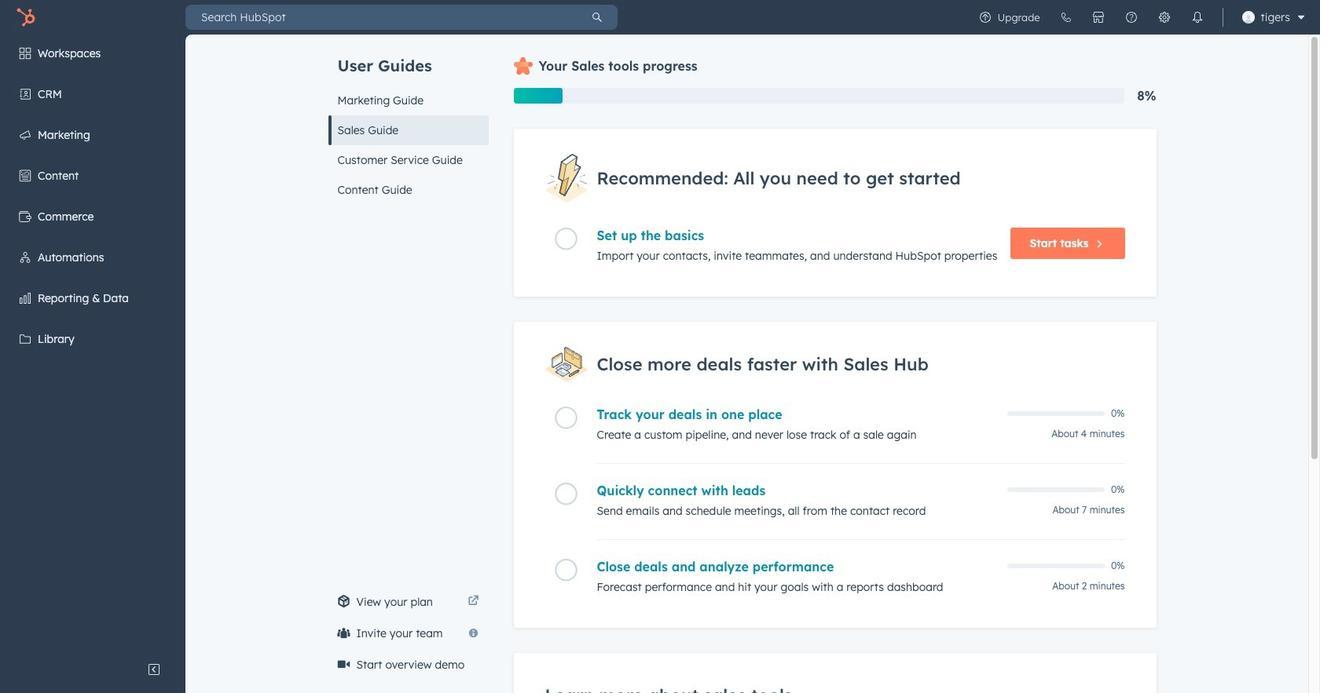 Task type: vqa. For each thing, say whether or not it's contained in the screenshot.
Settings "icon"
yes



Task type: describe. For each thing, give the bounding box(es) containing it.
user guides element
[[328, 35, 488, 205]]

settings image
[[1158, 11, 1170, 24]]

2 link opens in a new window image from the top
[[468, 596, 479, 608]]

howard n/a image
[[1242, 11, 1254, 24]]

help image
[[1125, 11, 1137, 24]]

1 horizontal spatial menu
[[968, 0, 1311, 35]]

0 horizontal spatial menu
[[0, 35, 185, 655]]



Task type: locate. For each thing, give the bounding box(es) containing it.
menu
[[968, 0, 1311, 35], [0, 35, 185, 655]]

1 link opens in a new window image from the top
[[468, 593, 479, 612]]

progress bar
[[513, 88, 562, 104]]

marketplaces image
[[1092, 11, 1104, 24]]

notifications image
[[1191, 11, 1203, 24]]

Search HubSpot search field
[[185, 5, 577, 30]]

link opens in a new window image
[[468, 593, 479, 612], [468, 596, 479, 608]]



